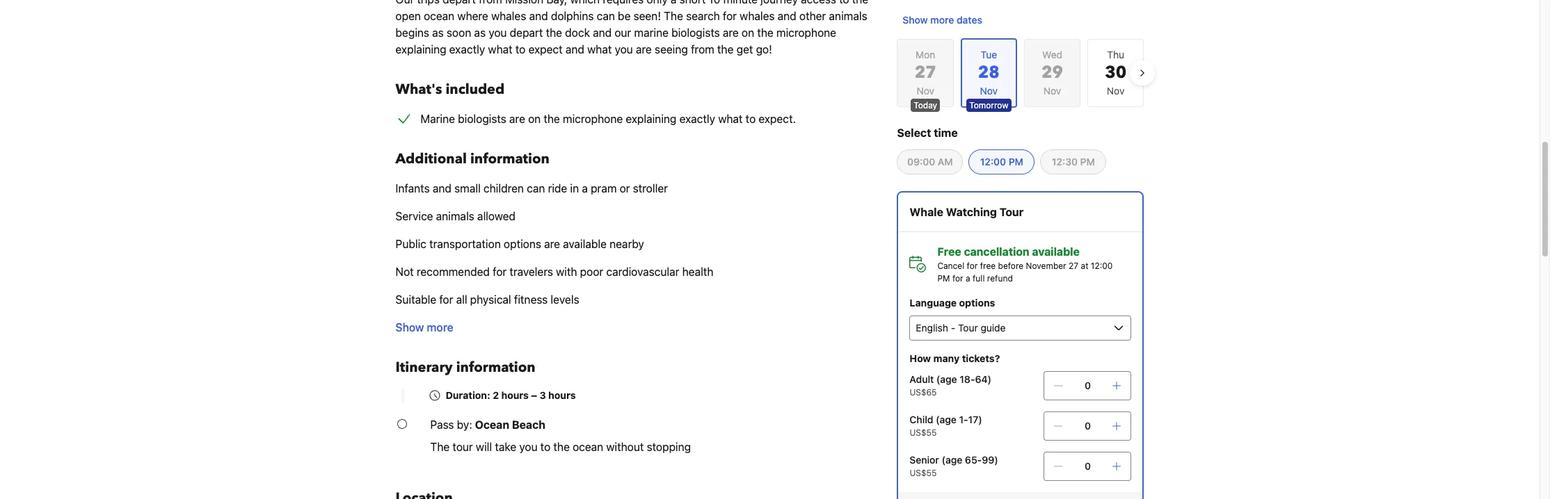 Task type: locate. For each thing, give the bounding box(es) containing it.
2 vertical spatial a
[[966, 273, 970, 284]]

0 vertical spatial biologists
[[671, 26, 720, 39]]

0 vertical spatial 0
[[1085, 380, 1091, 392]]

1 vertical spatial biologists
[[458, 113, 506, 125]]

to left "expect."
[[746, 113, 756, 125]]

0 horizontal spatial the
[[430, 441, 450, 454]]

animals
[[829, 10, 867, 22], [436, 210, 474, 223]]

(age left 65-
[[942, 454, 962, 466]]

0 horizontal spatial from
[[479, 0, 502, 6]]

before
[[998, 261, 1024, 271]]

0 horizontal spatial nov
[[917, 85, 934, 97]]

available up the november
[[1032, 246, 1080, 258]]

1 vertical spatial a
[[582, 182, 588, 195]]

0 vertical spatial information
[[470, 150, 550, 168]]

1 nov from the left
[[917, 85, 934, 97]]

show inside button
[[396, 321, 424, 334]]

a right in
[[582, 182, 588, 195]]

us$55 inside child (age 1-17) us$55
[[910, 428, 937, 438]]

1 horizontal spatial a
[[671, 0, 677, 6]]

0 horizontal spatial you
[[489, 26, 507, 39]]

cancel
[[937, 261, 964, 271]]

1 as from the left
[[432, 26, 444, 39]]

for down cancel in the bottom of the page
[[952, 273, 963, 284]]

without
[[606, 441, 644, 454]]

3 0 from the top
[[1085, 461, 1091, 472]]

1 vertical spatial (age
[[936, 414, 957, 426]]

0 vertical spatial exactly
[[449, 43, 485, 56]]

nearby
[[610, 238, 644, 250]]

the down only
[[664, 10, 683, 22]]

additional
[[396, 150, 467, 168]]

0 vertical spatial us$55
[[910, 428, 937, 438]]

the
[[852, 0, 868, 6], [546, 26, 562, 39], [757, 26, 773, 39], [717, 43, 734, 56], [544, 113, 560, 125], [553, 441, 570, 454]]

0 vertical spatial on
[[742, 26, 754, 39]]

(age left 1-
[[936, 414, 957, 426]]

(age inside the adult (age 18-64) us$65
[[936, 374, 957, 385]]

0 vertical spatial depart
[[443, 0, 476, 6]]

what down where
[[488, 43, 513, 56]]

and left small
[[433, 182, 451, 195]]

us$55 down the senior
[[910, 468, 937, 479]]

infants and small children can ride in a pram or stroller
[[396, 182, 668, 195]]

nov up the today on the top
[[917, 85, 934, 97]]

nov for 30
[[1107, 85, 1125, 97]]

pass by: ocean beach
[[430, 419, 545, 431]]

1 vertical spatial 12:00
[[1091, 261, 1113, 271]]

the
[[664, 10, 683, 22], [430, 441, 450, 454]]

10
[[709, 0, 720, 6]]

nov inside thu 30 nov
[[1107, 85, 1125, 97]]

0 horizontal spatial show
[[396, 321, 424, 334]]

1 vertical spatial on
[[528, 113, 541, 125]]

a left 'full'
[[966, 273, 970, 284]]

1 whales from the left
[[491, 10, 526, 22]]

what left "expect."
[[718, 113, 743, 125]]

pm left the 12:30
[[1009, 156, 1023, 168]]

information up 2
[[456, 358, 535, 377]]

1 horizontal spatial you
[[519, 441, 537, 454]]

and down dock on the top of the page
[[566, 43, 584, 56]]

1 horizontal spatial microphone
[[776, 26, 836, 39]]

more for show more
[[427, 321, 453, 334]]

(age inside child (age 1-17) us$55
[[936, 414, 957, 426]]

us$55 down the child
[[910, 428, 937, 438]]

can left the be
[[597, 10, 615, 22]]

1 vertical spatial ocean
[[573, 441, 603, 454]]

us$55 inside senior (age 65-99) us$55
[[910, 468, 937, 479]]

show down suitable
[[396, 321, 424, 334]]

12:00 inside free cancellation available cancel for free before november 27 at 12:00 pm for a full refund
[[1091, 261, 1113, 271]]

ocean
[[475, 419, 509, 431]]

hours left –
[[501, 390, 529, 401]]

the inside our trips depart from mission bay, which requires only a short 10 minute journey access to the open ocean where whales and dolphins can be seen! the search for whales and other animals begins as soon as you depart the dock and our marine biologists are on the microphone explaining exactly what to expect and what you are seeing from the get go!
[[664, 10, 683, 22]]

pram
[[591, 182, 617, 195]]

and left our
[[593, 26, 612, 39]]

nov down 30
[[1107, 85, 1125, 97]]

1 us$55 from the top
[[910, 428, 937, 438]]

1 horizontal spatial pm
[[1009, 156, 1023, 168]]

nov for 29
[[1043, 85, 1061, 97]]

are up additional information
[[509, 113, 525, 125]]

to
[[839, 0, 849, 6], [515, 43, 526, 56], [746, 113, 756, 125], [540, 441, 551, 454]]

us$55 for child
[[910, 428, 937, 438]]

1 horizontal spatial can
[[597, 10, 615, 22]]

27 down mon on the top right of the page
[[915, 61, 936, 84]]

(age
[[936, 374, 957, 385], [936, 414, 957, 426], [942, 454, 962, 466]]

as
[[432, 26, 444, 39], [474, 26, 486, 39]]

1 horizontal spatial the
[[664, 10, 683, 22]]

expect.
[[759, 113, 796, 125]]

1 vertical spatial explaining
[[626, 113, 677, 125]]

pm down cancel in the bottom of the page
[[937, 273, 950, 284]]

0 vertical spatial 12:00
[[980, 156, 1006, 168]]

more left dates
[[930, 14, 954, 26]]

2 0 from the top
[[1085, 420, 1091, 432]]

hours right 3
[[548, 390, 576, 401]]

0 horizontal spatial explaining
[[396, 43, 446, 56]]

(age left the 18-
[[936, 374, 957, 385]]

1 horizontal spatial on
[[742, 26, 754, 39]]

options
[[504, 238, 541, 250], [959, 297, 995, 309]]

more inside button
[[930, 14, 954, 26]]

to down the beach
[[540, 441, 551, 454]]

1 horizontal spatial 27
[[1069, 261, 1078, 271]]

0 horizontal spatial exactly
[[449, 43, 485, 56]]

1 horizontal spatial 12:00
[[1091, 261, 1113, 271]]

poor
[[580, 266, 603, 278]]

region
[[886, 33, 1155, 113]]

nov inside mon 27 nov today
[[917, 85, 934, 97]]

ride
[[548, 182, 567, 195]]

show inside button
[[903, 14, 928, 26]]

what's
[[396, 80, 442, 99]]

other
[[799, 10, 826, 22]]

1 vertical spatial from
[[691, 43, 714, 56]]

recommended
[[417, 266, 490, 278]]

0 horizontal spatial 12:00
[[980, 156, 1006, 168]]

12:00
[[980, 156, 1006, 168], [1091, 261, 1113, 271]]

get
[[736, 43, 753, 56]]

0 horizontal spatial can
[[527, 182, 545, 195]]

1 horizontal spatial what
[[587, 43, 612, 56]]

1 vertical spatial more
[[427, 321, 453, 334]]

whales down minute
[[740, 10, 775, 22]]

1 vertical spatial the
[[430, 441, 450, 454]]

nov inside wed 29 nov
[[1043, 85, 1061, 97]]

service
[[396, 210, 433, 223]]

can left ride
[[527, 182, 545, 195]]

as left soon
[[432, 26, 444, 39]]

2 horizontal spatial pm
[[1080, 156, 1095, 168]]

on inside our trips depart from mission bay, which requires only a short 10 minute journey access to the open ocean where whales and dolphins can be seen! the search for whales and other animals begins as soon as you depart the dock and our marine biologists are on the microphone explaining exactly what to expect and what you are seeing from the get go!
[[742, 26, 754, 39]]

27 inside mon 27 nov today
[[915, 61, 936, 84]]

1 horizontal spatial hours
[[548, 390, 576, 401]]

(age inside senior (age 65-99) us$55
[[942, 454, 962, 466]]

from
[[479, 0, 502, 6], [691, 43, 714, 56]]

2 horizontal spatial what
[[718, 113, 743, 125]]

and down mission
[[529, 10, 548, 22]]

0 for child (age 1-17)
[[1085, 420, 1091, 432]]

take
[[495, 441, 516, 454]]

animals up transportation
[[436, 210, 474, 223]]

more for show more dates
[[930, 14, 954, 26]]

the down pass
[[430, 441, 450, 454]]

from up where
[[479, 0, 502, 6]]

99)
[[982, 454, 998, 466]]

0 vertical spatial show
[[903, 14, 928, 26]]

1 vertical spatial you
[[615, 43, 633, 56]]

65-
[[965, 454, 982, 466]]

mission
[[505, 0, 543, 6]]

service animals allowed
[[396, 210, 515, 223]]

beach
[[512, 419, 545, 431]]

explaining inside our trips depart from mission bay, which requires only a short 10 minute journey access to the open ocean where whales and dolphins can be seen! the search for whales and other animals begins as soon as you depart the dock and our marine biologists are on the microphone explaining exactly what to expect and what you are seeing from the get go!
[[396, 43, 446, 56]]

0 for adult (age 18-64)
[[1085, 380, 1091, 392]]

1 horizontal spatial depart
[[510, 26, 543, 39]]

1 horizontal spatial as
[[474, 26, 486, 39]]

child (age 1-17) us$55
[[910, 414, 982, 438]]

you right soon
[[489, 26, 507, 39]]

0 horizontal spatial what
[[488, 43, 513, 56]]

nov for 27
[[917, 85, 934, 97]]

0 vertical spatial the
[[664, 10, 683, 22]]

for down minute
[[723, 10, 737, 22]]

and
[[529, 10, 548, 22], [778, 10, 796, 22], [593, 26, 612, 39], [566, 43, 584, 56], [433, 182, 451, 195]]

biologists
[[671, 26, 720, 39], [458, 113, 506, 125]]

1 horizontal spatial more
[[930, 14, 954, 26]]

1 horizontal spatial show
[[903, 14, 928, 26]]

trips
[[417, 0, 440, 6]]

fitness
[[514, 294, 548, 306]]

0 vertical spatial ocean
[[424, 10, 455, 22]]

30
[[1105, 61, 1126, 84]]

27 left at
[[1069, 261, 1078, 271]]

what down dock on the top of the page
[[587, 43, 612, 56]]

november
[[1026, 261, 1066, 271]]

1 horizontal spatial options
[[959, 297, 995, 309]]

0 horizontal spatial ocean
[[424, 10, 455, 22]]

0 horizontal spatial pm
[[937, 273, 950, 284]]

0 vertical spatial more
[[930, 14, 954, 26]]

options up travelers
[[504, 238, 541, 250]]

show
[[903, 14, 928, 26], [396, 321, 424, 334]]

small
[[454, 182, 481, 195]]

requires
[[603, 0, 644, 6]]

2 horizontal spatial nov
[[1107, 85, 1125, 97]]

biologists down included
[[458, 113, 506, 125]]

search
[[686, 10, 720, 22]]

free
[[980, 261, 996, 271]]

microphone inside our trips depart from mission bay, which requires only a short 10 minute journey access to the open ocean where whales and dolphins can be seen! the search for whales and other animals begins as soon as you depart the dock and our marine biologists are on the microphone explaining exactly what to expect and what you are seeing from the get go!
[[776, 26, 836, 39]]

0 horizontal spatial hours
[[501, 390, 529, 401]]

ocean down "trips"
[[424, 10, 455, 22]]

language
[[910, 297, 957, 309]]

infants
[[396, 182, 430, 195]]

for up physical
[[493, 266, 507, 278]]

as down where
[[474, 26, 486, 39]]

0 horizontal spatial whales
[[491, 10, 526, 22]]

more
[[930, 14, 954, 26], [427, 321, 453, 334]]

show up mon on the top right of the page
[[903, 14, 928, 26]]

0 vertical spatial animals
[[829, 10, 867, 22]]

0 horizontal spatial 27
[[915, 61, 936, 84]]

0 horizontal spatial available
[[563, 238, 607, 250]]

animals down access
[[829, 10, 867, 22]]

animals inside our trips depart from mission bay, which requires only a short 10 minute journey access to the open ocean where whales and dolphins can be seen! the search for whales and other animals begins as soon as you depart the dock and our marine biologists are on the microphone explaining exactly what to expect and what you are seeing from the get go!
[[829, 10, 867, 22]]

options down 'full'
[[959, 297, 995, 309]]

2 horizontal spatial a
[[966, 273, 970, 284]]

nov down the '29'
[[1043, 85, 1061, 97]]

1 vertical spatial information
[[456, 358, 535, 377]]

2 vertical spatial 0
[[1085, 461, 1091, 472]]

1 vertical spatial 0
[[1085, 420, 1091, 432]]

full
[[973, 273, 985, 284]]

thu 30 nov
[[1105, 49, 1126, 97]]

physical
[[470, 294, 511, 306]]

1 horizontal spatial ocean
[[573, 441, 603, 454]]

pm right the 12:30
[[1080, 156, 1095, 168]]

you
[[489, 26, 507, 39], [615, 43, 633, 56], [519, 441, 537, 454]]

what
[[488, 43, 513, 56], [587, 43, 612, 56], [718, 113, 743, 125]]

more inside button
[[427, 321, 453, 334]]

expect
[[528, 43, 563, 56]]

you down our
[[615, 43, 633, 56]]

0 horizontal spatial depart
[[443, 0, 476, 6]]

for up 'full'
[[967, 261, 978, 271]]

a right only
[[671, 0, 677, 6]]

0 vertical spatial explaining
[[396, 43, 446, 56]]

1 vertical spatial microphone
[[563, 113, 623, 125]]

1 horizontal spatial whales
[[740, 10, 775, 22]]

3 nov from the left
[[1107, 85, 1125, 97]]

1 horizontal spatial biologists
[[671, 26, 720, 39]]

region containing 27
[[886, 33, 1155, 113]]

are up get
[[723, 26, 739, 39]]

0 vertical spatial options
[[504, 238, 541, 250]]

0 horizontal spatial as
[[432, 26, 444, 39]]

whales down mission
[[491, 10, 526, 22]]

marine
[[421, 113, 455, 125]]

adult
[[910, 374, 934, 385]]

a
[[671, 0, 677, 6], [582, 182, 588, 195], [966, 273, 970, 284]]

1 0 from the top
[[1085, 380, 1091, 392]]

12:00 right the am
[[980, 156, 1006, 168]]

0 vertical spatial a
[[671, 0, 677, 6]]

pm
[[1009, 156, 1023, 168], [1080, 156, 1095, 168], [937, 273, 950, 284]]

0 horizontal spatial more
[[427, 321, 453, 334]]

biologists down "search"
[[671, 26, 720, 39]]

minute
[[723, 0, 758, 6]]

more down suitable
[[427, 321, 453, 334]]

available up poor
[[563, 238, 607, 250]]

12:00 right at
[[1091, 261, 1113, 271]]

microphone
[[776, 26, 836, 39], [563, 113, 623, 125]]

1 vertical spatial 27
[[1069, 261, 1078, 271]]

stroller
[[633, 182, 668, 195]]

information up children
[[470, 150, 550, 168]]

1 horizontal spatial nov
[[1043, 85, 1061, 97]]

many
[[933, 353, 960, 365]]

not
[[396, 266, 414, 278]]

1 vertical spatial show
[[396, 321, 424, 334]]

whales
[[491, 10, 526, 22], [740, 10, 775, 22]]

a inside free cancellation available cancel for free before november 27 at 12:00 pm for a full refund
[[966, 273, 970, 284]]

0 vertical spatial microphone
[[776, 26, 836, 39]]

1 vertical spatial animals
[[436, 210, 474, 223]]

suitable for all physical fitness levels
[[396, 294, 579, 306]]

12:30
[[1052, 156, 1078, 168]]

public transportation options are available nearby
[[396, 238, 644, 250]]

1 horizontal spatial from
[[691, 43, 714, 56]]

0 horizontal spatial microphone
[[563, 113, 623, 125]]

ocean left without
[[573, 441, 603, 454]]

biologists inside our trips depart from mission bay, which requires only a short 10 minute journey access to the open ocean where whales and dolphins can be seen! the search for whales and other animals begins as soon as you depart the dock and our marine biologists are on the microphone explaining exactly what to expect and what you are seeing from the get go!
[[671, 26, 720, 39]]

from right 'seeing'
[[691, 43, 714, 56]]

access
[[801, 0, 836, 6]]

tour
[[453, 441, 473, 454]]

the tour will take you to the ocean without stopping
[[430, 441, 691, 454]]

depart up where
[[443, 0, 476, 6]]

available inside free cancellation available cancel for free before november 27 at 12:00 pm for a full refund
[[1032, 246, 1080, 258]]

1 vertical spatial us$55
[[910, 468, 937, 479]]

stopping
[[647, 441, 691, 454]]

1 vertical spatial options
[[959, 297, 995, 309]]

whale watching tour
[[910, 206, 1024, 218]]

1 horizontal spatial available
[[1032, 246, 1080, 258]]

0 vertical spatial can
[[597, 10, 615, 22]]

0 vertical spatial (age
[[936, 374, 957, 385]]

1 horizontal spatial animals
[[829, 10, 867, 22]]

depart up "expect"
[[510, 26, 543, 39]]

2 nov from the left
[[1043, 85, 1061, 97]]

0 vertical spatial 27
[[915, 61, 936, 84]]

you down the beach
[[519, 441, 537, 454]]

2
[[493, 390, 499, 401]]

12:00 pm
[[980, 156, 1023, 168]]

2 us$55 from the top
[[910, 468, 937, 479]]

09:00 am
[[907, 156, 953, 168]]



Task type: vqa. For each thing, say whether or not it's contained in the screenshot.
whales to the left
yes



Task type: describe. For each thing, give the bounding box(es) containing it.
transportation
[[429, 238, 501, 250]]

what's included
[[396, 80, 505, 99]]

18-
[[960, 374, 975, 385]]

12:30 pm
[[1052, 156, 1095, 168]]

dates
[[957, 14, 982, 26]]

in
[[570, 182, 579, 195]]

select
[[897, 127, 931, 139]]

allowed
[[477, 210, 515, 223]]

17)
[[968, 414, 982, 426]]

to left "expect"
[[515, 43, 526, 56]]

health
[[682, 266, 713, 278]]

ocean inside our trips depart from mission bay, which requires only a short 10 minute journey access to the open ocean where whales and dolphins can be seen! the search for whales and other animals begins as soon as you depart the dock and our marine biologists are on the microphone explaining exactly what to expect and what you are seeing from the get go!
[[424, 10, 455, 22]]

included
[[446, 80, 505, 99]]

27 inside free cancellation available cancel for free before november 27 at 12:00 pm for a full refund
[[1069, 261, 1078, 271]]

information for additional information
[[470, 150, 550, 168]]

which
[[570, 0, 600, 6]]

0 horizontal spatial biologists
[[458, 113, 506, 125]]

itinerary
[[396, 358, 453, 377]]

show for show more
[[396, 321, 424, 334]]

time
[[934, 127, 958, 139]]

mon 27 nov today
[[914, 49, 937, 111]]

1 hours from the left
[[501, 390, 529, 401]]

1 vertical spatial exactly
[[679, 113, 715, 125]]

a inside our trips depart from mission bay, which requires only a short 10 minute journey access to the open ocean where whales and dolphins can be seen! the search for whales and other animals begins as soon as you depart the dock and our marine biologists are on the microphone explaining exactly what to expect and what you are seeing from the get go!
[[671, 0, 677, 6]]

duration: 2 hours – 3 hours
[[446, 390, 576, 401]]

show for show more dates
[[903, 14, 928, 26]]

for inside our trips depart from mission bay, which requires only a short 10 minute journey access to the open ocean where whales and dolphins can be seen! the search for whales and other animals begins as soon as you depart the dock and our marine biologists are on the microphone explaining exactly what to expect and what you are seeing from the get go!
[[723, 10, 737, 22]]

or
[[620, 182, 630, 195]]

show more button
[[396, 319, 453, 336]]

0 vertical spatial from
[[479, 0, 502, 6]]

be
[[618, 10, 631, 22]]

our trips depart from mission bay, which requires only a short 10 minute journey access to the open ocean where whales and dolphins can be seen! the search for whales and other animals begins as soon as you depart the dock and our marine biologists are on the microphone explaining exactly what to expect and what you are seeing from the get go!
[[396, 0, 868, 56]]

are down marine
[[636, 43, 652, 56]]

us$55 for senior
[[910, 468, 937, 479]]

wed
[[1042, 49, 1062, 61]]

to right access
[[839, 0, 849, 6]]

am
[[938, 156, 953, 168]]

(age for 1-
[[936, 414, 957, 426]]

0 vertical spatial you
[[489, 26, 507, 39]]

adult (age 18-64) us$65
[[910, 374, 991, 398]]

29
[[1041, 61, 1063, 84]]

at
[[1081, 261, 1088, 271]]

free cancellation available cancel for free before november 27 at 12:00 pm for a full refund
[[937, 246, 1113, 284]]

0 horizontal spatial options
[[504, 238, 541, 250]]

language options
[[910, 297, 995, 309]]

pm inside free cancellation available cancel for free before november 27 at 12:00 pm for a full refund
[[937, 273, 950, 284]]

seen!
[[633, 10, 661, 22]]

–
[[531, 390, 537, 401]]

refund
[[987, 273, 1013, 284]]

09:00
[[907, 156, 935, 168]]

senior
[[910, 454, 939, 466]]

where
[[457, 10, 488, 22]]

wed 29 nov
[[1041, 49, 1063, 97]]

information for itinerary information
[[456, 358, 535, 377]]

2 vertical spatial you
[[519, 441, 537, 454]]

show more dates button
[[897, 8, 988, 33]]

today
[[914, 100, 937, 111]]

0 horizontal spatial animals
[[436, 210, 474, 223]]

by:
[[457, 419, 472, 431]]

0 horizontal spatial a
[[582, 182, 588, 195]]

suitable
[[396, 294, 436, 306]]

tour
[[999, 206, 1024, 218]]

are up not recommended for travelers with poor cardiovascular health at left bottom
[[544, 238, 560, 250]]

2 hours from the left
[[548, 390, 576, 401]]

(age for 65-
[[942, 454, 962, 466]]

and down journey
[[778, 10, 796, 22]]

0 horizontal spatial on
[[528, 113, 541, 125]]

2 whales from the left
[[740, 10, 775, 22]]

0 for senior (age 65-99)
[[1085, 461, 1091, 472]]

senior (age 65-99) us$55
[[910, 454, 998, 479]]

soon
[[447, 26, 471, 39]]

2 horizontal spatial you
[[615, 43, 633, 56]]

begins
[[396, 26, 429, 39]]

will
[[476, 441, 492, 454]]

not recommended for travelers with poor cardiovascular health
[[396, 266, 713, 278]]

seeing
[[655, 43, 688, 56]]

1 vertical spatial can
[[527, 182, 545, 195]]

duration:
[[446, 390, 490, 401]]

thu
[[1107, 49, 1124, 61]]

how
[[910, 353, 931, 365]]

64)
[[975, 374, 991, 385]]

all
[[456, 294, 467, 306]]

dolphins
[[551, 10, 594, 22]]

1 vertical spatial depart
[[510, 26, 543, 39]]

free
[[937, 246, 961, 258]]

1 horizontal spatial explaining
[[626, 113, 677, 125]]

select time
[[897, 127, 958, 139]]

levels
[[551, 294, 579, 306]]

us$65
[[910, 388, 937, 398]]

only
[[647, 0, 668, 6]]

open
[[396, 10, 421, 22]]

exactly inside our trips depart from mission bay, which requires only a short 10 minute journey access to the open ocean where whales and dolphins can be seen! the search for whales and other animals begins as soon as you depart the dock and our marine biologists are on the microphone explaining exactly what to expect and what you are seeing from the get go!
[[449, 43, 485, 56]]

can inside our trips depart from mission bay, which requires only a short 10 minute journey access to the open ocean where whales and dolphins can be seen! the search for whales and other animals begins as soon as you depart the dock and our marine biologists are on the microphone explaining exactly what to expect and what you are seeing from the get go!
[[597, 10, 615, 22]]

pm for 12:00 pm
[[1009, 156, 1023, 168]]

our
[[615, 26, 631, 39]]

public
[[396, 238, 426, 250]]

how many tickets?
[[910, 353, 1000, 365]]

2 as from the left
[[474, 26, 486, 39]]

mon
[[916, 49, 935, 61]]

journey
[[761, 0, 798, 6]]

(age for 18-
[[936, 374, 957, 385]]

pm for 12:30 pm
[[1080, 156, 1095, 168]]

3
[[540, 390, 546, 401]]

show more dates
[[903, 14, 982, 26]]

for left all
[[439, 294, 453, 306]]

itinerary information
[[396, 358, 535, 377]]

bay,
[[546, 0, 567, 6]]

cardiovascular
[[606, 266, 679, 278]]

watching
[[946, 206, 997, 218]]

child
[[910, 414, 933, 426]]



